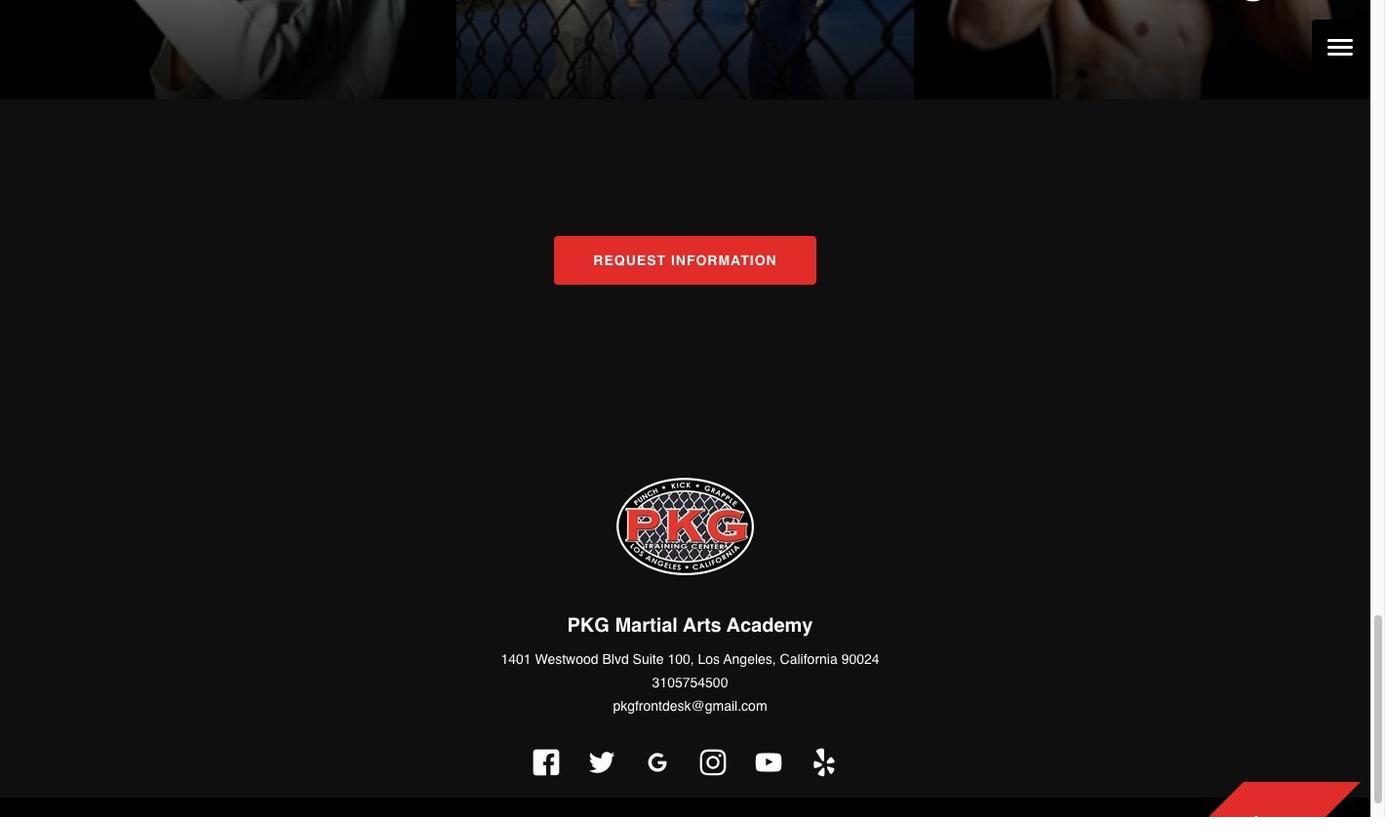 Task type: locate. For each thing, give the bounding box(es) containing it.
pkg training center bjj los angeles image
[[607, 471, 764, 583]]

1 kids martial arts in los angeles image from the left
[[0, 0, 457, 100]]

kids martial arts in los angeles image
[[0, 0, 457, 100], [457, 0, 914, 100], [914, 0, 1371, 100]]



Task type: describe. For each thing, give the bounding box(es) containing it.
3 kids martial arts in los angeles image from the left
[[914, 0, 1371, 100]]

2 kids martial arts in los angeles image from the left
[[457, 0, 914, 100]]



